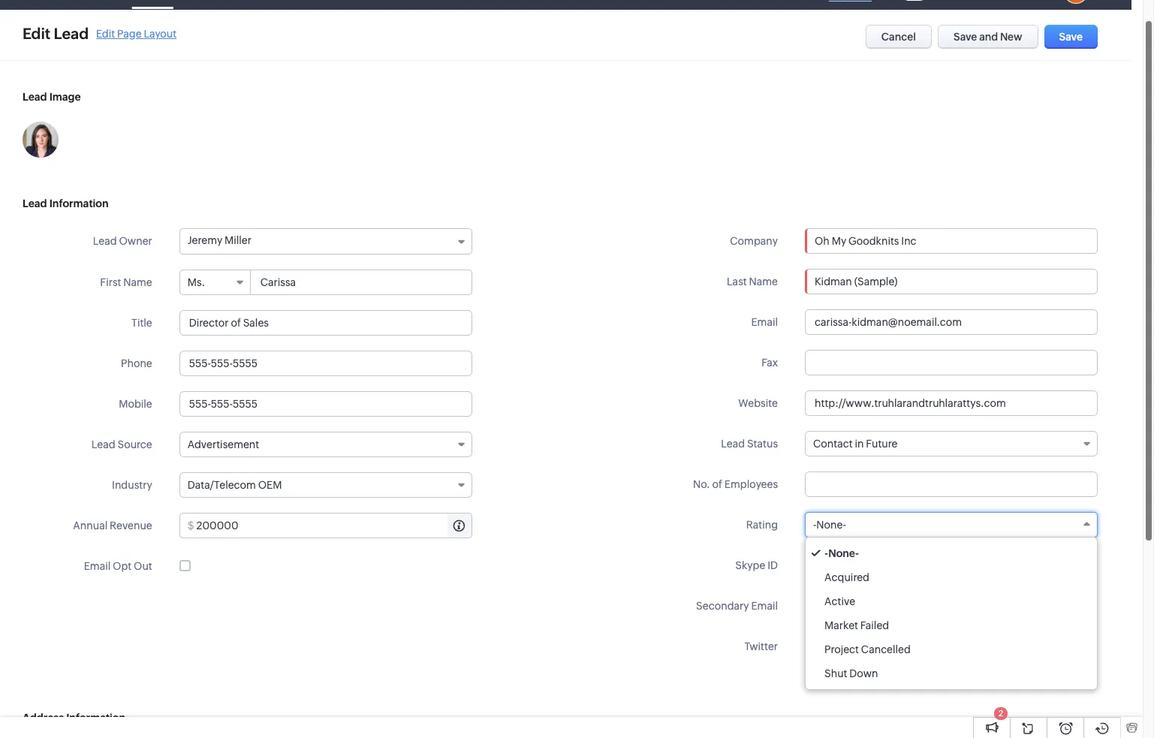 Task type: locate. For each thing, give the bounding box(es) containing it.
email opt out
[[84, 560, 152, 572]]

-none-
[[813, 519, 846, 531], [825, 547, 859, 559]]

information for lead information
[[49, 198, 109, 210]]

out
[[134, 560, 152, 572]]

0 vertical spatial -none-
[[813, 519, 846, 531]]

list box
[[806, 538, 1097, 689]]

0 vertical spatial -
[[813, 519, 817, 531]]

- up acquired
[[825, 547, 828, 559]]

name for first name
[[123, 276, 152, 288]]

2 vertical spatial email
[[751, 600, 778, 612]]

create menu element
[[896, 0, 933, 9]]

edit page layout link
[[96, 27, 177, 39]]

information for address information
[[66, 712, 125, 724]]

save inside button
[[1059, 31, 1083, 43]]

fax
[[762, 357, 778, 369]]

data/telecom
[[188, 479, 256, 491]]

lead source
[[91, 439, 152, 451]]

0 vertical spatial information
[[49, 198, 109, 210]]

lead for lead image
[[23, 91, 47, 103]]

source
[[118, 439, 152, 451]]

none- inside 'field'
[[817, 519, 846, 531]]

- inside option
[[825, 547, 828, 559]]

1 vertical spatial none-
[[828, 547, 859, 559]]

annual
[[73, 520, 108, 532]]

name right first at the top of page
[[123, 276, 152, 288]]

jeremy
[[188, 234, 222, 246]]

1 vertical spatial email
[[84, 560, 111, 572]]

information up lead owner
[[49, 198, 109, 210]]

1 vertical spatial information
[[66, 712, 125, 724]]

edit lead edit page layout
[[23, 25, 177, 42]]

save left and
[[954, 31, 977, 43]]

edit left page
[[96, 27, 115, 39]]

email up twitter
[[751, 600, 778, 612]]

title
[[132, 317, 152, 329]]

and
[[979, 31, 998, 43]]

Ms. field
[[180, 270, 251, 294]]

setup element
[[1025, 0, 1055, 10]]

1 horizontal spatial edit
[[96, 27, 115, 39]]

secondary
[[696, 600, 749, 612]]

1 horizontal spatial name
[[749, 276, 778, 288]]

lead left owner
[[93, 235, 117, 247]]

name right last at the right top of page
[[749, 276, 778, 288]]

None text field
[[806, 229, 1097, 253], [805, 309, 1098, 335], [805, 350, 1098, 375], [179, 351, 472, 376], [179, 391, 472, 417], [805, 553, 1098, 578], [806, 229, 1097, 253], [805, 309, 1098, 335], [805, 350, 1098, 375], [179, 351, 472, 376], [179, 391, 472, 417], [805, 553, 1098, 578]]

save down profile image
[[1059, 31, 1083, 43]]

cancel button
[[866, 25, 932, 49]]

revenue
[[110, 520, 152, 532]]

company
[[730, 235, 778, 247]]

1 save from the left
[[954, 31, 977, 43]]

lead for lead status
[[721, 438, 745, 450]]

1 vertical spatial -
[[825, 547, 828, 559]]

active option
[[806, 590, 1097, 614]]

industry
[[112, 479, 152, 491]]

lead owner
[[93, 235, 152, 247]]

lead for lead source
[[91, 439, 115, 451]]

2 save from the left
[[1059, 31, 1083, 43]]

none- inside option
[[828, 547, 859, 559]]

status
[[747, 438, 778, 450]]

save for save
[[1059, 31, 1083, 43]]

0 vertical spatial none-
[[817, 519, 846, 531]]

email up fax
[[751, 316, 778, 328]]

employees
[[725, 478, 778, 490]]

future
[[866, 438, 898, 450]]

save for save and new
[[954, 31, 977, 43]]

1 horizontal spatial save
[[1059, 31, 1083, 43]]

skype
[[735, 559, 765, 572]]

secondary email
[[696, 600, 778, 612]]

1 horizontal spatial -
[[825, 547, 828, 559]]

1 vertical spatial -none-
[[825, 547, 859, 559]]

email
[[751, 316, 778, 328], [84, 560, 111, 572], [751, 600, 778, 612]]

lead left status at the bottom
[[721, 438, 745, 450]]

lead left source
[[91, 439, 115, 451]]

0 horizontal spatial -
[[813, 519, 817, 531]]

email left opt
[[84, 560, 111, 572]]

edit
[[23, 25, 50, 42], [96, 27, 115, 39]]

save
[[954, 31, 977, 43], [1059, 31, 1083, 43]]

email for email opt out
[[84, 560, 111, 572]]

id
[[768, 559, 778, 572]]

save inside button
[[954, 31, 977, 43]]

0 horizontal spatial edit
[[23, 25, 50, 42]]

None field
[[806, 229, 1097, 253]]

information right address on the bottom of page
[[66, 712, 125, 724]]

phone
[[121, 357, 152, 369]]

None text field
[[805, 269, 1098, 294], [251, 270, 471, 294], [179, 310, 472, 336], [805, 391, 1098, 416], [805, 472, 1098, 497], [196, 514, 471, 538], [805, 593, 1098, 619], [825, 635, 1097, 659], [805, 269, 1098, 294], [251, 270, 471, 294], [179, 310, 472, 336], [805, 391, 1098, 416], [805, 472, 1098, 497], [196, 514, 471, 538], [805, 593, 1098, 619], [825, 635, 1097, 659]]

none-
[[817, 519, 846, 531], [828, 547, 859, 559]]

lead status
[[721, 438, 778, 450]]

annual revenue
[[73, 520, 152, 532]]

data/telecom oem
[[188, 479, 282, 491]]

rating
[[746, 519, 778, 531]]

cancel
[[881, 31, 916, 43]]

twitter
[[745, 641, 778, 653]]

lead
[[54, 25, 89, 42], [23, 91, 47, 103], [23, 198, 47, 210], [93, 235, 117, 247], [721, 438, 745, 450], [91, 439, 115, 451]]

oem
[[258, 479, 282, 491]]

lead left image
[[23, 91, 47, 103]]

cancelled
[[861, 644, 911, 656]]

page
[[117, 27, 142, 39]]

edit inside the edit lead edit page layout
[[96, 27, 115, 39]]

information
[[49, 198, 109, 210], [66, 712, 125, 724]]

of
[[712, 478, 722, 490]]

website
[[738, 397, 778, 409]]

new
[[1000, 31, 1023, 43]]

lead for lead information
[[23, 198, 47, 210]]

0 horizontal spatial name
[[123, 276, 152, 288]]

-
[[813, 519, 817, 531], [825, 547, 828, 559]]

- right the rating
[[813, 519, 817, 531]]

0 vertical spatial email
[[751, 316, 778, 328]]

-none- option
[[806, 541, 1097, 565]]

-none- inside -none- option
[[825, 547, 859, 559]]

0 horizontal spatial save
[[954, 31, 977, 43]]

opt
[[113, 560, 132, 572]]

name
[[749, 276, 778, 288], [123, 276, 152, 288]]

skype id
[[735, 559, 778, 572]]

lead down image
[[23, 198, 47, 210]]

edit up lead image
[[23, 25, 50, 42]]



Task type: describe. For each thing, give the bounding box(es) containing it.
Advertisement field
[[179, 432, 472, 457]]

lead left page
[[54, 25, 89, 42]]

jeremy miller
[[188, 234, 252, 246]]

layout
[[144, 27, 177, 39]]

shut down option
[[806, 662, 1097, 686]]

Contact in Future field
[[805, 431, 1098, 457]]

no. of employees
[[693, 478, 778, 490]]

list box containing -none-
[[806, 538, 1097, 689]]

market failed
[[825, 620, 889, 632]]

acquired
[[825, 572, 870, 584]]

project cancelled option
[[806, 638, 1097, 662]]

2
[[999, 709, 1003, 718]]

in
[[855, 438, 864, 450]]

name for last name
[[749, 276, 778, 288]]

market
[[825, 620, 858, 632]]

lead image
[[23, 91, 81, 103]]

address information
[[23, 712, 125, 724]]

active
[[825, 596, 855, 608]]

lead information
[[23, 198, 109, 210]]

search element
[[933, 0, 964, 10]]

advertisement
[[188, 439, 259, 451]]

market failed option
[[806, 614, 1097, 638]]

last name
[[727, 276, 778, 288]]

no.
[[693, 478, 710, 490]]

marketplace element
[[994, 0, 1025, 9]]

-none- inside -none- 'field'
[[813, 519, 846, 531]]

-None- field
[[805, 512, 1098, 538]]

owner
[[119, 235, 152, 247]]

Data/Telecom OEM field
[[179, 472, 472, 498]]

address
[[23, 712, 64, 724]]

contact in future
[[813, 438, 898, 450]]

lead for lead owner
[[93, 235, 117, 247]]

shut
[[825, 668, 847, 680]]

first name
[[100, 276, 152, 288]]

down
[[850, 668, 878, 680]]

mobile
[[119, 398, 152, 410]]

last
[[727, 276, 747, 288]]

miller
[[225, 234, 252, 246]]

project
[[825, 644, 859, 656]]

failed
[[860, 620, 889, 632]]

email for email
[[751, 316, 778, 328]]

image image
[[23, 122, 59, 158]]

- inside 'field'
[[813, 519, 817, 531]]

save button
[[1044, 25, 1098, 49]]

project cancelled
[[825, 644, 911, 656]]

contact
[[813, 438, 853, 450]]

image
[[49, 91, 81, 103]]

profile image
[[1055, 0, 1097, 9]]

shut down
[[825, 668, 878, 680]]

$
[[188, 520, 194, 532]]

ms.
[[188, 276, 205, 288]]

save and new
[[954, 31, 1023, 43]]

acquired option
[[806, 565, 1097, 590]]

first
[[100, 276, 121, 288]]

save and new button
[[938, 25, 1038, 49]]



Task type: vqa. For each thing, say whether or not it's contained in the screenshot.
Annual Revenue
yes



